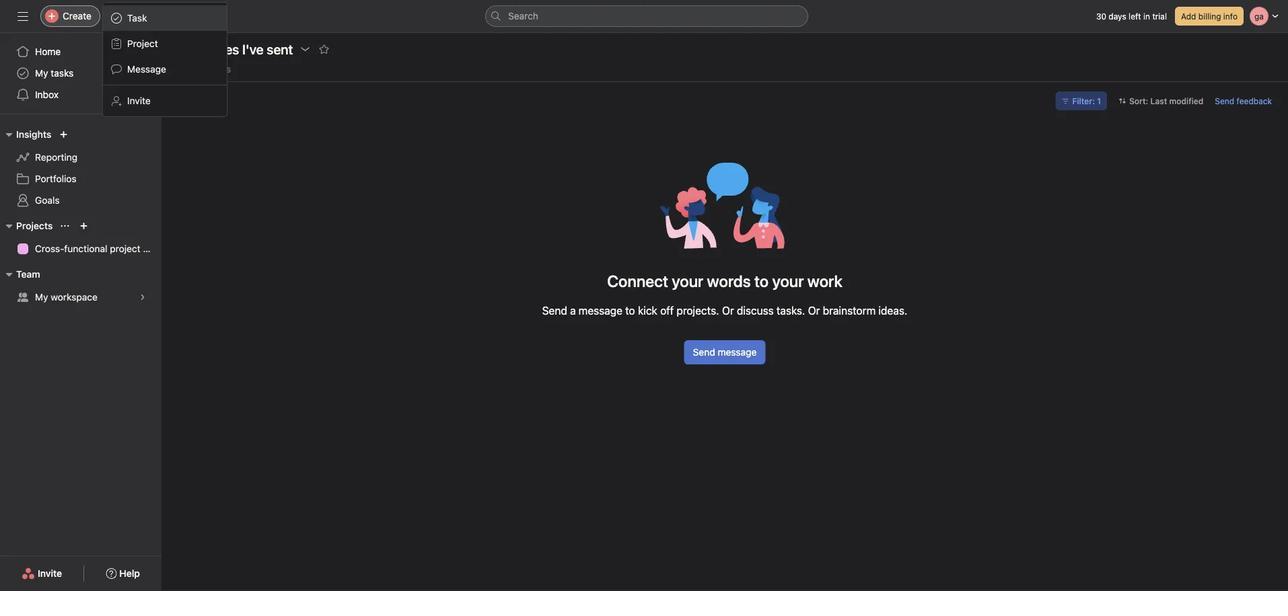 Task type: vqa. For each thing, say whether or not it's contained in the screenshot.
12
no



Task type: locate. For each thing, give the bounding box(es) containing it.
message down send a message to kick off projects. or discuss tasks. or brainstorm ideas.
[[718, 347, 757, 358]]

1 horizontal spatial invite
[[127, 95, 151, 106]]

teams element
[[0, 262, 162, 311]]

send
[[1215, 96, 1234, 106], [542, 305, 567, 317], [693, 347, 715, 358]]

actions image
[[300, 44, 311, 55]]

to up discuss on the right of page
[[754, 272, 769, 291]]

or left discuss on the right of page
[[722, 305, 734, 317]]

home link
[[8, 41, 153, 63]]

send left a
[[542, 305, 567, 317]]

0 horizontal spatial invite
[[38, 568, 62, 579]]

help
[[119, 568, 140, 579]]

send down the projects.
[[693, 347, 715, 358]]

0 messages
[[178, 64, 231, 75]]

add to starred image
[[319, 44, 329, 55]]

1 horizontal spatial send
[[693, 347, 715, 358]]

connect your words to your work
[[607, 272, 842, 291]]

cross-functional project plan
[[35, 243, 161, 254]]

sort:
[[1129, 96, 1148, 106]]

search button
[[485, 5, 808, 27]]

help button
[[97, 562, 149, 586]]

or right tasks.
[[808, 305, 820, 317]]

send for send a message to kick off projects. or discuss tasks. or brainstorm ideas.
[[542, 305, 567, 317]]

add billing info button
[[1175, 7, 1244, 26]]

messages i've sent
[[178, 41, 293, 57]]

a
[[570, 305, 576, 317]]

in
[[1143, 11, 1150, 21]]

1 vertical spatial invite
[[38, 568, 62, 579]]

reporting link
[[8, 147, 153, 168]]

search list box
[[485, 5, 808, 27]]

home
[[35, 46, 61, 57]]

project
[[110, 243, 140, 254]]

1 horizontal spatial to
[[754, 272, 769, 291]]

2 vertical spatial send
[[693, 347, 715, 358]]

1 or from the left
[[722, 305, 734, 317]]

30
[[1096, 11, 1106, 21]]

billing
[[1198, 11, 1221, 21]]

create
[[63, 10, 91, 22]]

show options, current sort, top image
[[61, 222, 69, 230]]

brainstorm
[[823, 305, 876, 317]]

1 my from the top
[[35, 68, 48, 79]]

my tasks
[[35, 68, 74, 79]]

0
[[178, 64, 184, 75]]

send inside button
[[693, 347, 715, 358]]

messages
[[186, 64, 231, 75]]

send left feedback
[[1215, 96, 1234, 106]]

workspace
[[51, 292, 98, 303]]

send feedback link
[[1215, 95, 1272, 107]]

1 vertical spatial to
[[625, 305, 635, 317]]

my workspace
[[35, 292, 98, 303]]

2 my from the top
[[35, 292, 48, 303]]

trial
[[1152, 11, 1167, 21]]

0 horizontal spatial send
[[542, 305, 567, 317]]

0 vertical spatial message
[[579, 305, 622, 317]]

filter: 1
[[1072, 96, 1101, 106]]

0 vertical spatial to
[[754, 272, 769, 291]]

invite
[[127, 95, 151, 106], [38, 568, 62, 579]]

functional
[[64, 243, 107, 254]]

to left kick
[[625, 305, 635, 317]]

i've sent
[[242, 41, 293, 57]]

my
[[35, 68, 48, 79], [35, 292, 48, 303]]

inbox
[[35, 89, 59, 100]]

0 horizontal spatial message
[[579, 305, 622, 317]]

my inside teams 'element'
[[35, 292, 48, 303]]

search
[[508, 10, 538, 22]]

my down team
[[35, 292, 48, 303]]

0 horizontal spatial to
[[625, 305, 635, 317]]

1 vertical spatial my
[[35, 292, 48, 303]]

projects
[[16, 220, 53, 231]]

team
[[16, 269, 40, 280]]

task
[[127, 12, 147, 24]]

ideas.
[[878, 305, 907, 317]]

global element
[[0, 33, 162, 114]]

new project or portfolio image
[[80, 222, 88, 230]]

discuss
[[737, 305, 774, 317]]

0 vertical spatial my
[[35, 68, 48, 79]]

off
[[660, 305, 674, 317]]

2 horizontal spatial send
[[1215, 96, 1234, 106]]

1 horizontal spatial or
[[808, 305, 820, 317]]

0 horizontal spatial or
[[722, 305, 734, 317]]

1 horizontal spatial message
[[718, 347, 757, 358]]

send message
[[693, 347, 757, 358]]

my for my workspace
[[35, 292, 48, 303]]

info
[[1223, 11, 1238, 21]]

words
[[707, 272, 751, 291]]

tasks
[[51, 68, 74, 79]]

1 vertical spatial message
[[718, 347, 757, 358]]

my left tasks
[[35, 68, 48, 79]]

1 vertical spatial send
[[542, 305, 567, 317]]

your work
[[772, 272, 842, 291]]

new image
[[59, 131, 68, 139]]

to
[[754, 272, 769, 291], [625, 305, 635, 317]]

message right a
[[579, 305, 622, 317]]

my inside global element
[[35, 68, 48, 79]]

send message button
[[684, 341, 765, 365]]

or
[[722, 305, 734, 317], [808, 305, 820, 317]]

message inside button
[[718, 347, 757, 358]]

create button
[[40, 5, 100, 27]]

feedback
[[1237, 96, 1272, 106]]

tasks.
[[776, 305, 805, 317]]

30 days left in trial
[[1096, 11, 1167, 21]]

0 vertical spatial send
[[1215, 96, 1234, 106]]

send inside "link"
[[1215, 96, 1234, 106]]

modified
[[1169, 96, 1203, 106]]

filter:
[[1072, 96, 1095, 106]]

message
[[579, 305, 622, 317], [718, 347, 757, 358]]



Task type: describe. For each thing, give the bounding box(es) containing it.
send feedback
[[1215, 96, 1272, 106]]

send for send feedback
[[1215, 96, 1234, 106]]

left
[[1129, 11, 1141, 21]]

portfolios link
[[8, 168, 153, 190]]

sort: last modified
[[1129, 96, 1203, 106]]

invite button
[[13, 562, 71, 586]]

team button
[[0, 266, 40, 283]]

1
[[1097, 96, 1101, 106]]

insights
[[16, 129, 51, 140]]

2 or from the left
[[808, 305, 820, 317]]

cross-
[[35, 243, 64, 254]]

project
[[127, 38, 158, 49]]

filter: 1 button
[[1055, 92, 1107, 110]]

insights button
[[0, 127, 51, 143]]

projects button
[[0, 218, 53, 234]]

messages
[[178, 41, 239, 57]]

goals
[[35, 195, 60, 206]]

my workspace link
[[8, 287, 153, 308]]

your
[[672, 272, 703, 291]]

task menu item
[[103, 5, 227, 31]]

0 messages button
[[178, 64, 231, 81]]

sort: last modified button
[[1112, 92, 1210, 110]]

add
[[1181, 11, 1196, 21]]

0 vertical spatial invite
[[127, 95, 151, 106]]

to for kick
[[625, 305, 635, 317]]

send a message to kick off projects. or discuss tasks. or brainstorm ideas.
[[542, 305, 907, 317]]

invite inside the invite button
[[38, 568, 62, 579]]

days
[[1109, 11, 1126, 21]]

insights element
[[0, 122, 162, 214]]

connect
[[607, 272, 668, 291]]

send for send message
[[693, 347, 715, 358]]

hide sidebar image
[[17, 11, 28, 22]]

reporting
[[35, 152, 77, 163]]

projects.
[[677, 305, 719, 317]]

plan
[[143, 243, 161, 254]]

to for your work
[[754, 272, 769, 291]]

see details, my workspace image
[[139, 293, 147, 301]]

kick
[[638, 305, 657, 317]]

message
[[127, 64, 166, 75]]

last
[[1150, 96, 1167, 106]]

projects element
[[0, 214, 162, 262]]

inbox link
[[8, 84, 153, 106]]

goals link
[[8, 190, 153, 211]]

cross-functional project plan link
[[8, 238, 161, 260]]

portfolios
[[35, 173, 76, 184]]

my for my tasks
[[35, 68, 48, 79]]

add billing info
[[1181, 11, 1238, 21]]

my tasks link
[[8, 63, 153, 84]]



